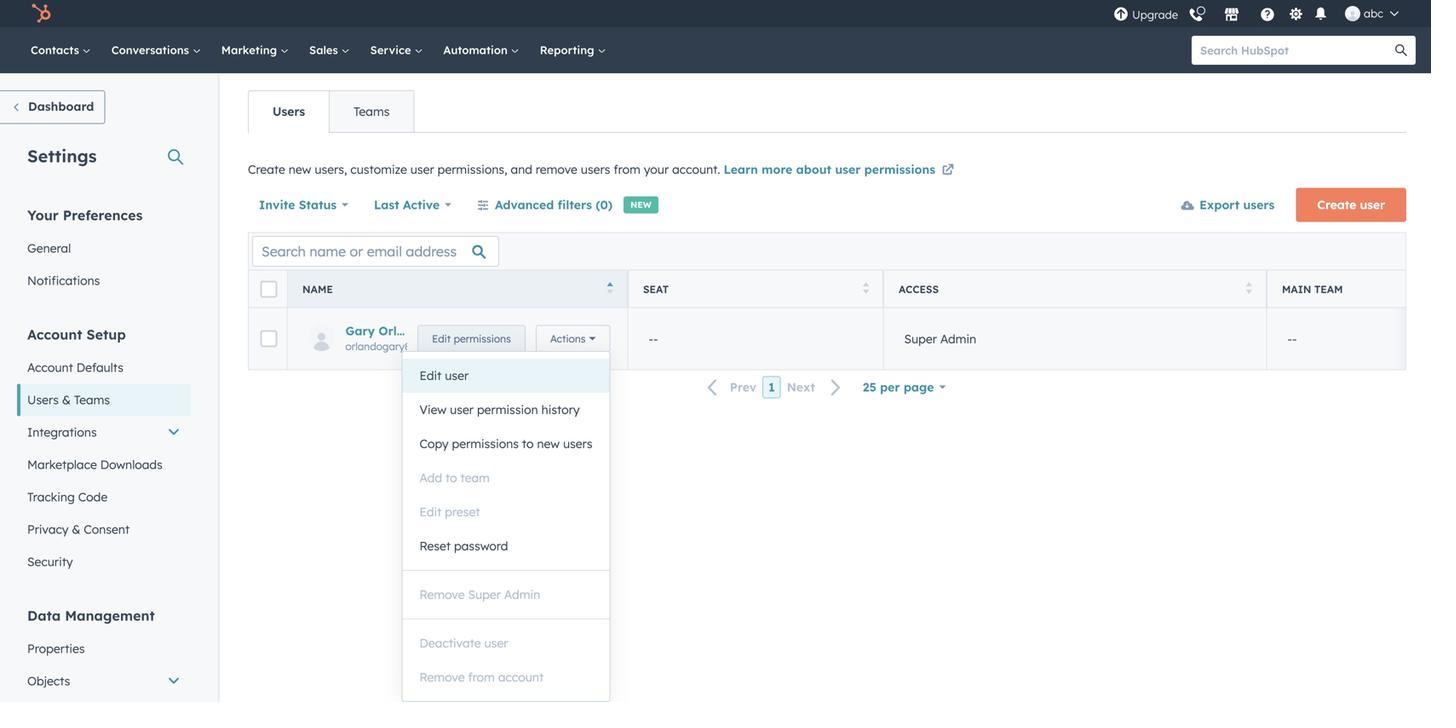 Task type: describe. For each thing, give the bounding box(es) containing it.
1 horizontal spatial super
[[905, 331, 938, 346]]

access
[[899, 283, 939, 296]]

copy
[[420, 436, 449, 451]]

marketplace
[[27, 457, 97, 472]]

& for users
[[62, 393, 71, 407]]

dashboard link
[[0, 90, 105, 124]]

learn
[[724, 162, 759, 177]]

reset password
[[420, 539, 508, 554]]

gary orlando orlandogary85@gmail.com
[[346, 323, 477, 353]]

objects button
[[17, 665, 191, 698]]

edit preset
[[420, 505, 480, 520]]

upgrade
[[1133, 8, 1179, 22]]

1 button
[[763, 376, 781, 398]]

2 - from the left
[[654, 331, 658, 346]]

to inside button
[[446, 471, 457, 485]]

1 - from the left
[[649, 331, 654, 346]]

ascending sort. press to sort descending. image
[[607, 282, 614, 294]]

permission
[[477, 402, 538, 417]]

account.
[[673, 162, 721, 177]]

1 -- from the left
[[649, 331, 658, 346]]

help image
[[1261, 8, 1276, 23]]

pagination navigation
[[698, 376, 852, 399]]

account defaults link
[[17, 352, 191, 384]]

create user
[[1318, 197, 1386, 212]]

super admin
[[905, 331, 977, 346]]

reset
[[420, 539, 451, 554]]

create for create new users, customize user permissions, and remove users from your account.
[[248, 162, 285, 177]]

advanced filters (0) button
[[466, 188, 624, 222]]

contacts link
[[20, 27, 101, 73]]

deactivate
[[420, 636, 481, 651]]

edit for edit preset
[[420, 505, 442, 520]]

calling icon image
[[1189, 8, 1204, 23]]

(0)
[[596, 197, 613, 212]]

gary orlando link
[[346, 323, 427, 338]]

defaults
[[76, 360, 124, 375]]

more
[[762, 162, 793, 177]]

link opens in a new window image
[[943, 165, 955, 177]]

account defaults
[[27, 360, 124, 375]]

edit for edit user
[[420, 368, 442, 383]]

view
[[420, 402, 447, 417]]

customize
[[351, 162, 407, 177]]

next button
[[781, 376, 852, 399]]

privacy & consent link
[[17, 514, 191, 546]]

upgrade image
[[1114, 7, 1129, 23]]

export users button
[[1171, 188, 1287, 222]]

downloads
[[100, 457, 163, 472]]

general link
[[17, 232, 191, 265]]

advanced filters (0)
[[495, 197, 613, 212]]

super inside remove super admin button
[[468, 587, 501, 602]]

gary
[[346, 323, 375, 338]]

user for deactivate user
[[485, 636, 508, 651]]

automation
[[444, 43, 511, 57]]

4 - from the left
[[1293, 331, 1298, 346]]

learn more about user permissions link
[[724, 161, 958, 181]]

sales link
[[299, 27, 360, 73]]

1 horizontal spatial admin
[[941, 331, 977, 346]]

settings image
[[1289, 7, 1305, 23]]

press to sort. image
[[1246, 282, 1253, 294]]

copy permissions to new users button
[[403, 427, 610, 461]]

ascending sort. press to sort descending. element
[[607, 282, 614, 297]]

0 vertical spatial new
[[289, 162, 311, 177]]

reporting
[[540, 43, 598, 57]]

reporting link
[[530, 27, 617, 73]]

export
[[1200, 197, 1240, 212]]

settings
[[27, 145, 97, 167]]

privacy & consent
[[27, 522, 130, 537]]

Search name or email address search field
[[252, 236, 499, 267]]

management
[[65, 607, 155, 624]]

edit permissions button
[[418, 325, 526, 352]]

help button
[[1254, 4, 1283, 23]]

permissions for edit permissions
[[454, 332, 511, 345]]

remove from account
[[420, 670, 544, 685]]

teams inside account setup element
[[74, 393, 110, 407]]

contacts
[[31, 43, 82, 57]]

data management
[[27, 607, 155, 624]]

remove super admin button
[[403, 578, 610, 612]]

edit user
[[420, 368, 469, 383]]

marketplace downloads link
[[17, 449, 191, 481]]

press to sort. element for seat
[[863, 282, 870, 297]]

conversations
[[111, 43, 192, 57]]

link opens in a new window image
[[943, 161, 955, 181]]

prev button
[[698, 376, 763, 399]]

orlando
[[379, 323, 427, 338]]

create new users, customize user permissions, and remove users from your account.
[[248, 162, 724, 177]]

tracking
[[27, 490, 75, 505]]

hubspot image
[[31, 3, 51, 24]]

properties
[[27, 641, 85, 656]]

0 vertical spatial permissions
[[865, 162, 936, 177]]

create user button
[[1297, 188, 1407, 222]]

3 - from the left
[[1288, 331, 1293, 346]]

dashboard
[[28, 99, 94, 114]]

privacy
[[27, 522, 69, 537]]

notifications link
[[17, 265, 191, 297]]

preferences
[[63, 207, 143, 224]]

add to team
[[420, 471, 490, 485]]

main
[[1283, 283, 1312, 296]]

security
[[27, 554, 73, 569]]

1 horizontal spatial from
[[614, 162, 641, 177]]

press to sort. element for access
[[1246, 282, 1253, 297]]

remove from account button
[[403, 661, 610, 695]]

advanced
[[495, 197, 554, 212]]

team
[[1315, 283, 1344, 296]]

users inside "button"
[[563, 436, 593, 451]]

account setup
[[27, 326, 126, 343]]



Task type: locate. For each thing, give the bounding box(es) containing it.
account
[[27, 326, 82, 343], [27, 360, 73, 375]]

press to sort. element
[[863, 282, 870, 297], [1246, 282, 1253, 297]]

25
[[863, 380, 877, 395]]

create
[[248, 162, 285, 177], [1318, 197, 1357, 212]]

permissions for copy permissions to new users
[[452, 436, 519, 451]]

new inside copy permissions to new users "button"
[[537, 436, 560, 451]]

admin down reset password button
[[504, 587, 541, 602]]

2 press to sort. element from the left
[[1246, 282, 1253, 297]]

permissions inside button
[[454, 332, 511, 345]]

1 vertical spatial remove
[[420, 670, 465, 685]]

users inside account setup element
[[27, 393, 59, 407]]

1 vertical spatial create
[[1318, 197, 1357, 212]]

account for account defaults
[[27, 360, 73, 375]]

permissions left link opens in a new window image at the top right of page
[[865, 162, 936, 177]]

0 horizontal spatial users
[[27, 393, 59, 407]]

25 per page button
[[852, 370, 957, 404]]

menu
[[1112, 0, 1412, 27]]

account for account setup
[[27, 326, 82, 343]]

0 horizontal spatial &
[[62, 393, 71, 407]]

edit
[[432, 332, 451, 345], [420, 368, 442, 383], [420, 505, 442, 520]]

menu containing abc
[[1112, 0, 1412, 27]]

users
[[273, 104, 305, 119], [27, 393, 59, 407]]

& for privacy
[[72, 522, 80, 537]]

marketplaces image
[[1225, 8, 1240, 23]]

your
[[27, 207, 59, 224]]

1 remove from the top
[[420, 587, 465, 602]]

users for users
[[273, 104, 305, 119]]

1 account from the top
[[27, 326, 82, 343]]

edit user link
[[403, 359, 610, 393]]

users for users & teams
[[27, 393, 59, 407]]

data
[[27, 607, 61, 624]]

your preferences element
[[17, 206, 191, 297]]

0 vertical spatial to
[[522, 436, 534, 451]]

0 vertical spatial remove
[[420, 587, 465, 602]]

1 vertical spatial edit
[[420, 368, 442, 383]]

view user permission history link
[[403, 393, 610, 427]]

1 horizontal spatial users
[[273, 104, 305, 119]]

sales
[[309, 43, 342, 57]]

to right the add
[[446, 471, 457, 485]]

actions button
[[536, 325, 611, 352]]

history
[[542, 402, 580, 417]]

calling icon button
[[1182, 1, 1211, 26]]

2 vertical spatial edit
[[420, 505, 442, 520]]

edit inside edit permissions button
[[432, 332, 451, 345]]

account up account defaults
[[27, 326, 82, 343]]

admin up "25 per page" popup button at the bottom of the page
[[941, 331, 977, 346]]

security link
[[17, 546, 191, 578]]

last
[[374, 197, 400, 212]]

tracking code
[[27, 490, 108, 505]]

from inside button
[[468, 670, 495, 685]]

per
[[881, 380, 901, 395]]

1 vertical spatial super
[[468, 587, 501, 602]]

view user permission history
[[420, 402, 580, 417]]

1 vertical spatial users
[[1244, 197, 1275, 212]]

1 horizontal spatial create
[[1318, 197, 1357, 212]]

user for view user permission history
[[450, 402, 474, 417]]

1 vertical spatial new
[[537, 436, 560, 451]]

user
[[411, 162, 434, 177], [836, 162, 861, 177], [1361, 197, 1386, 212], [445, 368, 469, 383], [450, 402, 474, 417], [485, 636, 508, 651]]

-- down 'seat' in the left of the page
[[649, 331, 658, 346]]

&
[[62, 393, 71, 407], [72, 522, 80, 537]]

deactivate user button
[[403, 626, 610, 661]]

create inside button
[[1318, 197, 1357, 212]]

admin inside button
[[504, 587, 541, 602]]

notifications
[[27, 273, 100, 288]]

actions
[[550, 332, 586, 345]]

tracking code link
[[17, 481, 191, 514]]

2 vertical spatial permissions
[[452, 436, 519, 451]]

from left your
[[614, 162, 641, 177]]

remove
[[536, 162, 578, 177]]

automation link
[[433, 27, 530, 73]]

integrations button
[[17, 416, 191, 449]]

account setup element
[[17, 325, 191, 578]]

1
[[769, 380, 775, 395]]

1 vertical spatial admin
[[504, 587, 541, 602]]

account
[[499, 670, 544, 685]]

0 horizontal spatial --
[[649, 331, 658, 346]]

users & teams link
[[17, 384, 191, 416]]

1 horizontal spatial teams
[[354, 104, 390, 119]]

create up team
[[1318, 197, 1357, 212]]

1 horizontal spatial &
[[72, 522, 80, 537]]

service
[[370, 43, 415, 57]]

users link
[[249, 91, 329, 132]]

teams up customize
[[354, 104, 390, 119]]

permissions,
[[438, 162, 508, 177]]

marketplaces button
[[1215, 0, 1250, 27]]

press to sort. element left "main"
[[1246, 282, 1253, 297]]

your preferences
[[27, 207, 143, 224]]

from
[[614, 162, 641, 177], [468, 670, 495, 685]]

permissions inside "button"
[[452, 436, 519, 451]]

0 horizontal spatial to
[[446, 471, 457, 485]]

data management element
[[17, 606, 191, 702]]

new
[[631, 199, 652, 210]]

0 horizontal spatial press to sort. element
[[863, 282, 870, 297]]

1 vertical spatial from
[[468, 670, 495, 685]]

teams down defaults
[[74, 393, 110, 407]]

super up page
[[905, 331, 938, 346]]

1 vertical spatial users
[[27, 393, 59, 407]]

consent
[[84, 522, 130, 537]]

1 press to sort. element from the left
[[863, 282, 870, 297]]

1 vertical spatial teams
[[74, 393, 110, 407]]

permissions up edit user link
[[454, 332, 511, 345]]

edit up the edit user
[[432, 332, 451, 345]]

orlandogary85@gmail.com
[[346, 340, 477, 353]]

0 vertical spatial edit
[[432, 332, 451, 345]]

notifications image
[[1314, 7, 1329, 23]]

1 horizontal spatial press to sort. element
[[1246, 282, 1253, 297]]

edit inside edit user link
[[420, 368, 442, 383]]

create up the invite
[[248, 162, 285, 177]]

code
[[78, 490, 108, 505]]

-- down "main"
[[1288, 331, 1298, 346]]

press to sort. element left access
[[863, 282, 870, 297]]

team
[[461, 471, 490, 485]]

edit inside edit preset 'button'
[[420, 505, 442, 520]]

2 account from the top
[[27, 360, 73, 375]]

account up users & teams
[[27, 360, 73, 375]]

setup
[[87, 326, 126, 343]]

your
[[644, 162, 669, 177]]

user for create user
[[1361, 197, 1386, 212]]

0 vertical spatial super
[[905, 331, 938, 346]]

1 horizontal spatial new
[[537, 436, 560, 451]]

learn more about user permissions
[[724, 162, 940, 177]]

new left users,
[[289, 162, 311, 177]]

navigation containing users
[[248, 90, 415, 133]]

remove down deactivate
[[420, 670, 465, 685]]

edit for edit permissions
[[432, 332, 451, 345]]

preset
[[445, 505, 480, 520]]

0 horizontal spatial admin
[[504, 587, 541, 602]]

users down history
[[563, 436, 593, 451]]

navigation
[[248, 90, 415, 133]]

about
[[797, 162, 832, 177]]

remove for remove super admin
[[420, 587, 465, 602]]

password
[[454, 539, 508, 554]]

main team
[[1283, 283, 1344, 296]]

2 remove from the top
[[420, 670, 465, 685]]

marketplace downloads
[[27, 457, 163, 472]]

gary orlando image
[[1346, 6, 1361, 21]]

to down permission
[[522, 436, 534, 451]]

1 vertical spatial account
[[27, 360, 73, 375]]

0 horizontal spatial super
[[468, 587, 501, 602]]

edit up view
[[420, 368, 442, 383]]

deactivate user
[[420, 636, 508, 651]]

0 vertical spatial teams
[[354, 104, 390, 119]]

to
[[522, 436, 534, 451], [446, 471, 457, 485]]

& up the integrations
[[62, 393, 71, 407]]

users up the integrations
[[27, 393, 59, 407]]

search image
[[1396, 44, 1408, 56]]

create for create user
[[1318, 197, 1357, 212]]

marketing
[[221, 43, 280, 57]]

0 vertical spatial create
[[248, 162, 285, 177]]

0 vertical spatial users
[[581, 162, 611, 177]]

last active button
[[373, 188, 453, 222]]

users up (0)
[[581, 162, 611, 177]]

remove
[[420, 587, 465, 602], [420, 670, 465, 685]]

2 vertical spatial users
[[563, 436, 593, 451]]

user for edit user
[[445, 368, 469, 383]]

0 horizontal spatial create
[[248, 162, 285, 177]]

new
[[289, 162, 311, 177], [537, 436, 560, 451]]

0 vertical spatial users
[[273, 104, 305, 119]]

& right privacy
[[72, 522, 80, 537]]

admin
[[941, 331, 977, 346], [504, 587, 541, 602]]

2 -- from the left
[[1288, 331, 1298, 346]]

1 vertical spatial to
[[446, 471, 457, 485]]

1 vertical spatial permissions
[[454, 332, 511, 345]]

0 horizontal spatial teams
[[74, 393, 110, 407]]

users inside "button"
[[1244, 197, 1275, 212]]

edit left preset at the left bottom of the page
[[420, 505, 442, 520]]

remove down 'reset'
[[420, 587, 465, 602]]

add
[[420, 471, 442, 485]]

press to sort. image
[[863, 282, 870, 294]]

users inside navigation
[[273, 104, 305, 119]]

0 vertical spatial admin
[[941, 331, 977, 346]]

filters
[[558, 197, 592, 212]]

1 vertical spatial &
[[72, 522, 80, 537]]

from down deactivate user
[[468, 670, 495, 685]]

add to team button
[[403, 461, 610, 495]]

users,
[[315, 162, 347, 177]]

remove for remove from account
[[420, 670, 465, 685]]

0 horizontal spatial new
[[289, 162, 311, 177]]

hubspot link
[[20, 3, 64, 24]]

permissions up the team
[[452, 436, 519, 451]]

--
[[649, 331, 658, 346], [1288, 331, 1298, 346]]

new down history
[[537, 436, 560, 451]]

0 horizontal spatial from
[[468, 670, 495, 685]]

Search HubSpot search field
[[1192, 36, 1401, 65]]

to inside "button"
[[522, 436, 534, 451]]

1 horizontal spatial to
[[522, 436, 534, 451]]

super down password
[[468, 587, 501, 602]]

users right export
[[1244, 197, 1275, 212]]

user inside 'link'
[[450, 402, 474, 417]]

abc
[[1365, 6, 1384, 20]]

seat
[[644, 283, 669, 296]]

properties link
[[17, 633, 191, 665]]

0 vertical spatial from
[[614, 162, 641, 177]]

1 horizontal spatial --
[[1288, 331, 1298, 346]]

users down the marketing 'link' at the left top
[[273, 104, 305, 119]]

edit permissions
[[432, 332, 511, 345]]

0 vertical spatial account
[[27, 326, 82, 343]]

next
[[787, 380, 816, 395]]

0 vertical spatial &
[[62, 393, 71, 407]]

and
[[511, 162, 533, 177]]

reset password button
[[403, 529, 610, 563]]



Task type: vqa. For each thing, say whether or not it's contained in the screenshot.
DATA QUALITY
no



